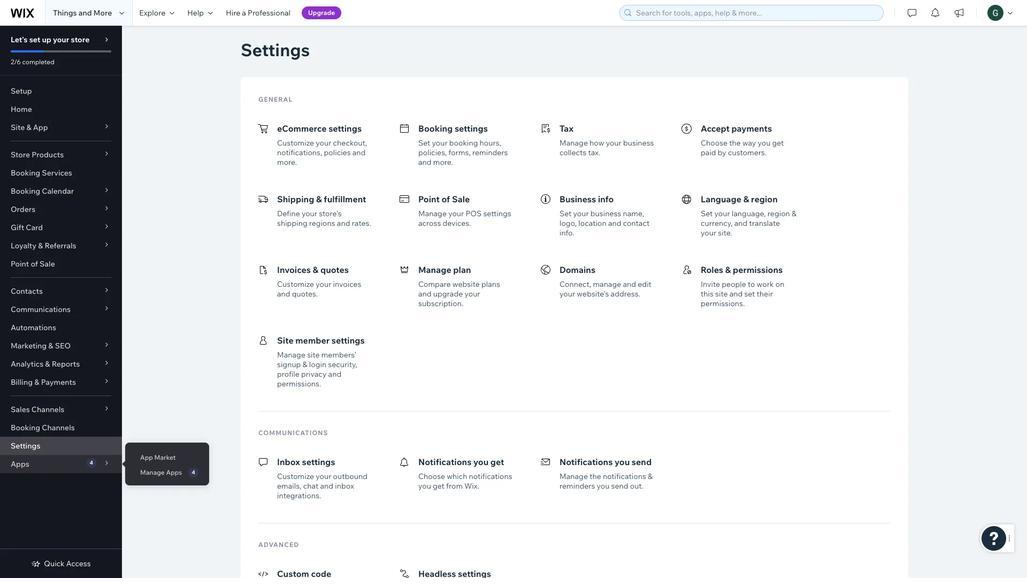 Task type: describe. For each thing, give the bounding box(es) containing it.
site.
[[718, 228, 733, 238]]

store
[[11, 150, 30, 159]]

& for reports
[[45, 359, 50, 369]]

from
[[446, 481, 463, 491]]

manage
[[593, 279, 622, 289]]

sale for point of sale
[[40, 259, 55, 269]]

of for point of sale manage your pos settings across devices.
[[442, 194, 450, 204]]

across
[[419, 218, 441, 228]]

your inside tax manage how your business collects tax.
[[606, 138, 622, 148]]

point of sale link
[[0, 255, 122, 273]]

how
[[590, 138, 605, 148]]

automations
[[11, 323, 56, 332]]

1 horizontal spatial app
[[140, 453, 153, 461]]

your inside shipping & fulfillment define your store's shipping regions and rates.
[[302, 209, 317, 218]]

payments
[[41, 377, 76, 387]]

site inside the roles & permissions invite people to work on this site and set their permissions.
[[716, 289, 728, 299]]

& inside site member settings manage site members' signup & login security, profile privacy and permissions.
[[303, 360, 308, 369]]

seo
[[55, 341, 71, 351]]

get inside accept payments choose the way you get paid by customers.
[[773, 138, 784, 148]]

app inside popup button
[[33, 123, 48, 132]]

more. inside booking settings set your booking hours, policies, forms, reminders and more.
[[433, 157, 453, 167]]

integrations.
[[277, 491, 321, 500]]

website's
[[577, 289, 609, 299]]

address.
[[611, 289, 641, 299]]

setup link
[[0, 82, 122, 100]]

policies,
[[419, 148, 447, 157]]

and inside ecommerce settings customize your checkout, notifications, policies and more.
[[353, 148, 366, 157]]

and inside the roles & permissions invite people to work on this site and set their permissions.
[[730, 289, 743, 299]]

ecommerce settings customize your checkout, notifications, policies and more.
[[277, 123, 367, 167]]

your inside "sidebar" "element"
[[53, 35, 69, 44]]

way
[[743, 138, 756, 148]]

people
[[722, 279, 747, 289]]

reminders inside notifications you send manage the notifications & reminders you send out.
[[560, 481, 595, 491]]

notifications,
[[277, 148, 322, 157]]

booking for calendar
[[11, 186, 40, 196]]

language & region set your language, region & currency, and translate your site.
[[701, 194, 797, 238]]

the inside notifications you send manage the notifications & reminders you send out.
[[590, 472, 601, 481]]

invoices & quotes customize your invoices and quotes.
[[277, 264, 361, 299]]

set inside the roles & permissions invite people to work on this site and set their permissions.
[[745, 289, 755, 299]]

info.
[[560, 228, 575, 238]]

access
[[66, 559, 91, 568]]

general-section element
[[250, 106, 899, 398]]

0 vertical spatial send
[[632, 457, 652, 467]]

booking channels
[[11, 423, 75, 432]]

notifications for get
[[469, 472, 513, 481]]

your left site.
[[701, 228, 717, 238]]

billing & payments button
[[0, 373, 122, 391]]

customize for inbox
[[277, 472, 314, 481]]

sales
[[11, 405, 30, 414]]

let's set up your store
[[11, 35, 90, 44]]

and inside booking settings set your booking hours, policies, forms, reminders and more.
[[419, 157, 432, 167]]

invite
[[701, 279, 720, 289]]

booking calendar
[[11, 186, 74, 196]]

permissions. for &
[[701, 299, 745, 308]]

1 vertical spatial 4
[[192, 469, 195, 476]]

members'
[[322, 350, 356, 360]]

inbox
[[335, 481, 354, 491]]

regions
[[309, 218, 335, 228]]

& for app
[[26, 123, 31, 132]]

inbox settings customize your outbound emails, chat and inbox integrations.
[[277, 457, 368, 500]]

their
[[757, 289, 773, 299]]

manage apps
[[140, 468, 182, 476]]

roles & permissions invite people to work on this site and set their permissions.
[[701, 264, 785, 308]]

of for point of sale
[[31, 259, 38, 269]]

point for point of sale
[[11, 259, 29, 269]]

quick access
[[44, 559, 91, 568]]

this
[[701, 289, 714, 299]]

general
[[259, 95, 293, 103]]

store products
[[11, 150, 64, 159]]

choose inside notifications you get choose which notifications you get from wix.
[[419, 472, 445, 481]]

& for region
[[744, 194, 750, 204]]

1 horizontal spatial settings
[[241, 39, 310, 60]]

ecommerce
[[277, 123, 327, 134]]

store's
[[319, 209, 342, 218]]

settings for ecommerce settings
[[329, 123, 362, 134]]

invoices
[[333, 279, 361, 289]]

hire a professional
[[226, 8, 291, 18]]

a
[[242, 8, 246, 18]]

your inside domains connect, manage and edit your website's address.
[[560, 289, 575, 299]]

settings for inbox settings
[[302, 457, 335, 467]]

billing & payments
[[11, 377, 76, 387]]

upgrade button
[[302, 6, 342, 19]]

name,
[[623, 209, 644, 218]]

your inside manage plan compare website plans and upgrade your subscription.
[[465, 289, 480, 299]]

booking services link
[[0, 164, 122, 182]]

& inside notifications you send manage the notifications & reminders you send out.
[[648, 472, 653, 481]]

help
[[187, 8, 204, 18]]

home
[[11, 104, 32, 114]]

booking for settings
[[419, 123, 453, 134]]

market
[[154, 453, 176, 461]]

setup
[[11, 86, 32, 96]]

help button
[[181, 0, 220, 26]]

calendar
[[42, 186, 74, 196]]

gift card
[[11, 223, 43, 232]]

out.
[[630, 481, 644, 491]]

app market
[[140, 453, 176, 461]]

contacts button
[[0, 282, 122, 300]]

communications inside dropdown button
[[11, 305, 71, 314]]

channels for sales channels
[[31, 405, 64, 414]]

manage inside site member settings manage site members' signup & login security, profile privacy and permissions.
[[277, 350, 306, 360]]

manage inside manage plan compare website plans and upgrade your subscription.
[[419, 264, 452, 275]]

point of sale manage your pos settings across devices.
[[419, 194, 512, 228]]

business
[[560, 194, 596, 204]]

pos
[[466, 209, 482, 218]]

accept payments choose the way you get paid by customers.
[[701, 123, 784, 157]]

booking for channels
[[11, 423, 40, 432]]

privacy
[[301, 369, 327, 379]]

set for booking settings
[[419, 138, 431, 148]]

& right translate
[[792, 209, 797, 218]]

orders button
[[0, 200, 122, 218]]

and inside inbox settings customize your outbound emails, chat and inbox integrations.
[[320, 481, 333, 491]]

4 inside "sidebar" "element"
[[90, 459, 93, 466]]

site for member
[[277, 335, 294, 346]]

referrals
[[45, 241, 76, 250]]

shipping
[[277, 194, 314, 204]]

security,
[[328, 360, 357, 369]]

advanced-section element
[[250, 551, 899, 578]]

& for payments
[[34, 377, 39, 387]]

& for referrals
[[38, 241, 43, 250]]

your inside business info set your business name, logo, location and contact info.
[[573, 209, 589, 218]]

store products button
[[0, 146, 122, 164]]

location
[[579, 218, 607, 228]]

inbox
[[277, 457, 300, 467]]

profile
[[277, 369, 300, 379]]

set inside language & region set your language, region & currency, and translate your site.
[[701, 209, 713, 218]]

manage plan compare website plans and upgrade your subscription.
[[419, 264, 500, 308]]

and inside invoices & quotes customize your invoices and quotes.
[[277, 289, 290, 299]]

and inside shipping & fulfillment define your store's shipping regions and rates.
[[337, 218, 350, 228]]

paid
[[701, 148, 716, 157]]

connect,
[[560, 279, 592, 289]]

channels for booking channels
[[42, 423, 75, 432]]



Task type: locate. For each thing, give the bounding box(es) containing it.
payments
[[732, 123, 772, 134]]

1 vertical spatial region
[[768, 209, 790, 218]]

permissions. inside site member settings manage site members' signup & login security, profile privacy and permissions.
[[277, 379, 321, 389]]

fulfillment
[[324, 194, 366, 204]]

and inside language & region set your language, region & currency, and translate your site.
[[735, 218, 748, 228]]

site inside site member settings manage site members' signup & login security, profile privacy and permissions.
[[307, 350, 320, 360]]

send up out.
[[632, 457, 652, 467]]

booking for services
[[11, 168, 40, 178]]

settings inside booking settings set your booking hours, policies, forms, reminders and more.
[[455, 123, 488, 134]]

site down member at left
[[307, 350, 320, 360]]

loyalty
[[11, 241, 36, 250]]

2 notifications from the left
[[603, 472, 646, 481]]

0 horizontal spatial set
[[29, 35, 40, 44]]

point
[[419, 194, 440, 204], [11, 259, 29, 269]]

1 horizontal spatial sale
[[452, 194, 470, 204]]

1 horizontal spatial 4
[[192, 469, 195, 476]]

0 horizontal spatial settings
[[11, 441, 40, 451]]

site right this
[[716, 289, 728, 299]]

upgrade
[[308, 9, 335, 17]]

0 vertical spatial get
[[773, 138, 784, 148]]

0 vertical spatial channels
[[31, 405, 64, 414]]

0 horizontal spatial notifications
[[419, 457, 472, 467]]

automations link
[[0, 318, 122, 337]]

set for business info
[[560, 209, 572, 218]]

0 vertical spatial business
[[624, 138, 654, 148]]

0 horizontal spatial communications
[[11, 305, 71, 314]]

1 vertical spatial customize
[[277, 279, 314, 289]]

0 horizontal spatial business
[[591, 209, 622, 218]]

notifications for notifications you send
[[560, 457, 613, 467]]

set left up
[[29, 35, 40, 44]]

your inside inbox settings customize your outbound emails, chat and inbox integrations.
[[316, 472, 332, 481]]

site & app button
[[0, 118, 122, 136]]

your left website's
[[560, 289, 575, 299]]

1 horizontal spatial send
[[632, 457, 652, 467]]

settings for booking settings
[[455, 123, 488, 134]]

sale inside point of sale manage your pos settings across devices.
[[452, 194, 470, 204]]

website
[[453, 279, 480, 289]]

contact
[[623, 218, 650, 228]]

0 vertical spatial communications
[[11, 305, 71, 314]]

choose left from
[[419, 472, 445, 481]]

0 horizontal spatial send
[[612, 481, 629, 491]]

billing
[[11, 377, 33, 387]]

channels up booking channels
[[31, 405, 64, 414]]

0 horizontal spatial app
[[33, 123, 48, 132]]

settings inside point of sale manage your pos settings across devices.
[[484, 209, 512, 218]]

0 horizontal spatial site
[[307, 350, 320, 360]]

your right how
[[606, 138, 622, 148]]

2 vertical spatial customize
[[277, 472, 314, 481]]

and left quotes.
[[277, 289, 290, 299]]

hours,
[[480, 138, 502, 148]]

explore
[[139, 8, 166, 18]]

& down 'home'
[[26, 123, 31, 132]]

customize inside invoices & quotes customize your invoices and quotes.
[[277, 279, 314, 289]]

2 notifications from the left
[[560, 457, 613, 467]]

1 notifications from the left
[[469, 472, 513, 481]]

& inside popup button
[[26, 123, 31, 132]]

compare
[[419, 279, 451, 289]]

your inside point of sale manage your pos settings across devices.
[[449, 209, 464, 218]]

and right the login
[[328, 369, 342, 379]]

notifications inside notifications you get choose which notifications you get from wix.
[[419, 457, 472, 467]]

1 vertical spatial site
[[277, 335, 294, 346]]

4 down app market link
[[192, 469, 195, 476]]

communications button
[[0, 300, 122, 318]]

login
[[309, 360, 327, 369]]

more
[[94, 8, 112, 18]]

app left market
[[140, 453, 153, 461]]

your right up
[[53, 35, 69, 44]]

settings right the pos
[[484, 209, 512, 218]]

logo,
[[560, 218, 577, 228]]

channels inside dropdown button
[[31, 405, 64, 414]]

site for &
[[11, 123, 25, 132]]

edit
[[638, 279, 652, 289]]

1 vertical spatial choose
[[419, 472, 445, 481]]

your inside ecommerce settings customize your checkout, notifications, policies and more.
[[316, 138, 332, 148]]

you
[[758, 138, 771, 148], [474, 457, 489, 467], [615, 457, 630, 467], [419, 481, 431, 491], [597, 481, 610, 491]]

settings
[[241, 39, 310, 60], [11, 441, 40, 451]]

1 vertical spatial sale
[[40, 259, 55, 269]]

your left plans
[[465, 289, 480, 299]]

site down 'home'
[[11, 123, 25, 132]]

and left rates.
[[337, 218, 350, 228]]

0 horizontal spatial apps
[[11, 459, 29, 469]]

1 horizontal spatial set
[[560, 209, 572, 218]]

& for quotes
[[313, 264, 319, 275]]

settings up booking on the top left
[[455, 123, 488, 134]]

& up people
[[726, 264, 731, 275]]

your
[[53, 35, 69, 44], [316, 138, 332, 148], [432, 138, 448, 148], [606, 138, 622, 148], [302, 209, 317, 218], [449, 209, 464, 218], [573, 209, 589, 218], [715, 209, 730, 218], [701, 228, 717, 238], [316, 279, 332, 289], [465, 289, 480, 299], [560, 289, 575, 299], [316, 472, 332, 481]]

and left 'to'
[[730, 289, 743, 299]]

your down business
[[573, 209, 589, 218]]

notifications
[[419, 457, 472, 467], [560, 457, 613, 467]]

and inside business info set your business name, logo, location and contact info.
[[608, 218, 622, 228]]

store
[[71, 35, 90, 44]]

Search for tools, apps, help & more... field
[[633, 5, 880, 20]]

settings inside "sidebar" "element"
[[11, 441, 40, 451]]

& left seo
[[48, 341, 53, 351]]

and left edit
[[623, 279, 636, 289]]

you inside accept payments choose the way you get paid by customers.
[[758, 138, 771, 148]]

0 horizontal spatial 4
[[90, 459, 93, 466]]

2/6 completed
[[11, 58, 54, 66]]

1 horizontal spatial choose
[[701, 138, 728, 148]]

sale
[[452, 194, 470, 204], [40, 259, 55, 269]]

tax
[[560, 123, 574, 134]]

and inside manage plan compare website plans and upgrade your subscription.
[[419, 289, 432, 299]]

quotes
[[321, 264, 349, 275]]

customize for ecommerce
[[277, 138, 314, 148]]

booking down sales
[[11, 423, 40, 432]]

more. inside ecommerce settings customize your checkout, notifications, policies and more.
[[277, 157, 297, 167]]

1 horizontal spatial get
[[491, 457, 504, 467]]

sidebar element
[[0, 26, 122, 578]]

sales channels button
[[0, 400, 122, 419]]

manage inside point of sale manage your pos settings across devices.
[[419, 209, 447, 218]]

& inside the roles & permissions invite people to work on this site and set their permissions.
[[726, 264, 731, 275]]

settings down the professional
[[241, 39, 310, 60]]

1 horizontal spatial notifications
[[560, 457, 613, 467]]

1 vertical spatial channels
[[42, 423, 75, 432]]

home link
[[0, 100, 122, 118]]

the left way on the top right of page
[[730, 138, 741, 148]]

and right site.
[[735, 218, 748, 228]]

point down "loyalty"
[[11, 259, 29, 269]]

2 vertical spatial get
[[433, 481, 445, 491]]

your down language
[[715, 209, 730, 218]]

& inside dropdown button
[[48, 341, 53, 351]]

settings inside inbox settings customize your outbound emails, chat and inbox integrations.
[[302, 457, 335, 467]]

your left "forms,"
[[432, 138, 448, 148]]

the
[[730, 138, 741, 148], [590, 472, 601, 481]]

apps down booking channels
[[11, 459, 29, 469]]

business for manage
[[624, 138, 654, 148]]

0 vertical spatial choose
[[701, 138, 728, 148]]

1 horizontal spatial communications
[[259, 429, 328, 437]]

and inside domains connect, manage and edit your website's address.
[[623, 279, 636, 289]]

1 more. from the left
[[277, 157, 297, 167]]

tax manage how your business collects tax.
[[560, 123, 654, 157]]

domains
[[560, 264, 596, 275]]

& for seo
[[48, 341, 53, 351]]

permissions.
[[701, 299, 745, 308], [277, 379, 321, 389]]

professional
[[248, 8, 291, 18]]

settings up chat
[[302, 457, 335, 467]]

site
[[11, 123, 25, 132], [277, 335, 294, 346]]

and left "forms,"
[[419, 157, 432, 167]]

site inside popup button
[[11, 123, 25, 132]]

set
[[419, 138, 431, 148], [560, 209, 572, 218], [701, 209, 713, 218]]

1 horizontal spatial notifications
[[603, 472, 646, 481]]

set left "forms,"
[[419, 138, 431, 148]]

1 vertical spatial business
[[591, 209, 622, 218]]

customers.
[[728, 148, 767, 157]]

1 vertical spatial get
[[491, 457, 504, 467]]

services
[[42, 168, 72, 178]]

business info set your business name, logo, location and contact info.
[[560, 194, 650, 238]]

point up across
[[419, 194, 440, 204]]

1 customize from the top
[[277, 138, 314, 148]]

your down shipping
[[302, 209, 317, 218]]

channels down sales channels dropdown button
[[42, 423, 75, 432]]

1 horizontal spatial apps
[[166, 468, 182, 476]]

& inside shipping & fulfillment define your store's shipping regions and rates.
[[316, 194, 322, 204]]

customize inside inbox settings customize your outbound emails, chat and inbox integrations.
[[277, 472, 314, 481]]

invoices
[[277, 264, 311, 275]]

0 vertical spatial settings
[[241, 39, 310, 60]]

0 vertical spatial point
[[419, 194, 440, 204]]

0 horizontal spatial notifications
[[469, 472, 513, 481]]

3 customize from the top
[[277, 472, 314, 481]]

1 horizontal spatial business
[[624, 138, 654, 148]]

& up language,
[[744, 194, 750, 204]]

0 horizontal spatial of
[[31, 259, 38, 269]]

more. down ecommerce
[[277, 157, 297, 167]]

site up signup
[[277, 335, 294, 346]]

0 horizontal spatial choose
[[419, 472, 445, 481]]

0 horizontal spatial point
[[11, 259, 29, 269]]

reminders
[[473, 148, 508, 157], [560, 481, 595, 491]]

notifications for notifications you get
[[419, 457, 472, 467]]

communications up automations
[[11, 305, 71, 314]]

work
[[757, 279, 774, 289]]

sale down loyalty & referrals
[[40, 259, 55, 269]]

2 horizontal spatial get
[[773, 138, 784, 148]]

your inside booking settings set your booking hours, policies, forms, reminders and more.
[[432, 138, 448, 148]]

channels
[[31, 405, 64, 414], [42, 423, 75, 432]]

emails,
[[277, 481, 302, 491]]

gift
[[11, 223, 24, 232]]

your left the pos
[[449, 209, 464, 218]]

reminders inside booking settings set your booking hours, policies, forms, reminders and more.
[[473, 148, 508, 157]]

1 vertical spatial the
[[590, 472, 601, 481]]

set down language
[[701, 209, 713, 218]]

0 vertical spatial reminders
[[473, 148, 508, 157]]

your down ecommerce
[[316, 138, 332, 148]]

0 vertical spatial sale
[[452, 194, 470, 204]]

booking inside dropdown button
[[11, 186, 40, 196]]

sale up the pos
[[452, 194, 470, 204]]

notifications for send
[[603, 472, 646, 481]]

your inside invoices & quotes customize your invoices and quotes.
[[316, 279, 332, 289]]

settings
[[329, 123, 362, 134], [455, 123, 488, 134], [484, 209, 512, 218], [332, 335, 365, 346], [302, 457, 335, 467]]

notifications inside notifications you send manage the notifications & reminders you send out.
[[603, 472, 646, 481]]

contacts
[[11, 286, 43, 296]]

of inside point of sale link
[[31, 259, 38, 269]]

notifications you get choose which notifications you get from wix.
[[419, 457, 513, 491]]

manage inside notifications you send manage the notifications & reminders you send out.
[[560, 472, 588, 481]]

permissions. down people
[[701, 299, 745, 308]]

2 horizontal spatial set
[[701, 209, 713, 218]]

domains connect, manage and edit your website's address.
[[560, 264, 652, 299]]

and left more
[[79, 8, 92, 18]]

0 horizontal spatial more.
[[277, 157, 297, 167]]

0 vertical spatial site
[[716, 289, 728, 299]]

site & app
[[11, 123, 48, 132]]

permissions. inside the roles & permissions invite people to work on this site and set their permissions.
[[701, 299, 745, 308]]

1 horizontal spatial of
[[442, 194, 450, 204]]

your left inbox
[[316, 472, 332, 481]]

0 vertical spatial the
[[730, 138, 741, 148]]

1 horizontal spatial point
[[419, 194, 440, 204]]

1 horizontal spatial more.
[[433, 157, 453, 167]]

sale for point of sale manage your pos settings across devices.
[[452, 194, 470, 204]]

marketing & seo button
[[0, 337, 122, 355]]

1 horizontal spatial site
[[277, 335, 294, 346]]

0 horizontal spatial permissions.
[[277, 379, 321, 389]]

4 down settings link
[[90, 459, 93, 466]]

0 horizontal spatial reminders
[[473, 148, 508, 157]]

booking up policies,
[[419, 123, 453, 134]]

and inside site member settings manage site members' signup & login security, profile privacy and permissions.
[[328, 369, 342, 379]]

booking calendar button
[[0, 182, 122, 200]]

0 horizontal spatial sale
[[40, 259, 55, 269]]

0 horizontal spatial set
[[419, 138, 431, 148]]

business down info
[[591, 209, 622, 218]]

and right policies
[[353, 148, 366, 157]]

quick access button
[[31, 559, 91, 568]]

settings up 'members'' on the left bottom of page
[[332, 335, 365, 346]]

1 vertical spatial send
[[612, 481, 629, 491]]

1 vertical spatial settings
[[11, 441, 40, 451]]

set down business
[[560, 209, 572, 218]]

booking services
[[11, 168, 72, 178]]

permissions. for member
[[277, 379, 321, 389]]

1 horizontal spatial reminders
[[560, 481, 595, 491]]

& inside popup button
[[34, 377, 39, 387]]

apps down app market link
[[166, 468, 182, 476]]

business for info
[[591, 209, 622, 218]]

& left reports
[[45, 359, 50, 369]]

plans
[[482, 279, 500, 289]]

choose down accept
[[701, 138, 728, 148]]

on
[[776, 279, 785, 289]]

outbound
[[333, 472, 368, 481]]

business right how
[[624, 138, 654, 148]]

0 vertical spatial of
[[442, 194, 450, 204]]

& inside invoices & quotes customize your invoices and quotes.
[[313, 264, 319, 275]]

& left quotes
[[313, 264, 319, 275]]

your down quotes
[[316, 279, 332, 289]]

app down home link
[[33, 123, 48, 132]]

1 horizontal spatial permissions.
[[701, 299, 745, 308]]

0 horizontal spatial get
[[433, 481, 445, 491]]

permissions. down signup
[[277, 379, 321, 389]]

customize down ecommerce
[[277, 138, 314, 148]]

more. down booking on the top left
[[433, 157, 453, 167]]

let's
[[11, 35, 28, 44]]

booking
[[419, 123, 453, 134], [11, 168, 40, 178], [11, 186, 40, 196], [11, 423, 40, 432]]

set left their
[[745, 289, 755, 299]]

1 vertical spatial set
[[745, 289, 755, 299]]

analytics & reports button
[[0, 355, 122, 373]]

point for point of sale manage your pos settings across devices.
[[419, 194, 440, 204]]

apps inside "sidebar" "element"
[[11, 459, 29, 469]]

region right language,
[[768, 209, 790, 218]]

apps
[[11, 459, 29, 469], [166, 468, 182, 476]]

point of sale
[[11, 259, 55, 269]]

set inside booking settings set your booking hours, policies, forms, reminders and more.
[[419, 138, 431, 148]]

1 horizontal spatial site
[[716, 289, 728, 299]]

1 vertical spatial site
[[307, 350, 320, 360]]

0 vertical spatial app
[[33, 123, 48, 132]]

& for fulfillment
[[316, 194, 322, 204]]

notifications inside notifications you send manage the notifications & reminders you send out.
[[560, 457, 613, 467]]

0 vertical spatial 4
[[90, 459, 93, 466]]

settings inside ecommerce settings customize your checkout, notifications, policies and more.
[[329, 123, 362, 134]]

& right billing
[[34, 377, 39, 387]]

settings up checkout,
[[329, 123, 362, 134]]

send left out.
[[612, 481, 629, 491]]

region
[[751, 194, 778, 204], [768, 209, 790, 218]]

site member settings manage site members' signup & login security, profile privacy and permissions.
[[277, 335, 365, 389]]

set inside "sidebar" "element"
[[29, 35, 40, 44]]

customize inside ecommerce settings customize your checkout, notifications, policies and more.
[[277, 138, 314, 148]]

sale inside point of sale link
[[40, 259, 55, 269]]

point inside point of sale manage your pos settings across devices.
[[419, 194, 440, 204]]

choose inside accept payments choose the way you get paid by customers.
[[701, 138, 728, 148]]

0 vertical spatial set
[[29, 35, 40, 44]]

booking inside booking settings set your booking hours, policies, forms, reminders and more.
[[419, 123, 453, 134]]

the left out.
[[590, 472, 601, 481]]

communications
[[11, 305, 71, 314], [259, 429, 328, 437]]

0 vertical spatial permissions.
[[701, 299, 745, 308]]

1 vertical spatial permissions.
[[277, 379, 321, 389]]

0 vertical spatial site
[[11, 123, 25, 132]]

marketing & seo
[[11, 341, 71, 351]]

completed
[[22, 58, 54, 66]]

of down loyalty & referrals
[[31, 259, 38, 269]]

0 vertical spatial region
[[751, 194, 778, 204]]

1 horizontal spatial set
[[745, 289, 755, 299]]

of inside point of sale manage your pos settings across devices.
[[442, 194, 450, 204]]

& right out.
[[648, 472, 653, 481]]

2 more. from the left
[[433, 157, 453, 167]]

communications up inbox
[[259, 429, 328, 437]]

& up store's
[[316, 194, 322, 204]]

1 vertical spatial point
[[11, 259, 29, 269]]

app market link
[[125, 449, 209, 467]]

set inside business info set your business name, logo, location and contact info.
[[560, 209, 572, 218]]

currency,
[[701, 218, 733, 228]]

of up devices.
[[442, 194, 450, 204]]

region up language,
[[751, 194, 778, 204]]

2 customize from the top
[[277, 279, 314, 289]]

forms,
[[449, 148, 471, 157]]

settings inside site member settings manage site members' signup & login security, profile privacy and permissions.
[[332, 335, 365, 346]]

0 vertical spatial customize
[[277, 138, 314, 148]]

0 horizontal spatial the
[[590, 472, 601, 481]]

1 notifications from the left
[[419, 457, 472, 467]]

0 horizontal spatial site
[[11, 123, 25, 132]]

the inside accept payments choose the way you get paid by customers.
[[730, 138, 741, 148]]

settings link
[[0, 437, 122, 455]]

communications-section element
[[250, 439, 899, 510]]

1 vertical spatial app
[[140, 453, 153, 461]]

policies
[[324, 148, 351, 157]]

customize down inbox
[[277, 472, 314, 481]]

site inside site member settings manage site members' signup & login security, profile privacy and permissions.
[[277, 335, 294, 346]]

1 vertical spatial reminders
[[560, 481, 595, 491]]

& right "loyalty"
[[38, 241, 43, 250]]

notifications inside notifications you get choose which notifications you get from wix.
[[469, 472, 513, 481]]

business inside tax manage how your business collects tax.
[[624, 138, 654, 148]]

point inside "sidebar" "element"
[[11, 259, 29, 269]]

booking down the store
[[11, 168, 40, 178]]

to
[[748, 279, 755, 289]]

1 vertical spatial communications
[[259, 429, 328, 437]]

and left name,
[[608, 218, 622, 228]]

& for permissions
[[726, 264, 731, 275]]

& left the login
[[303, 360, 308, 369]]

customize down invoices
[[277, 279, 314, 289]]

settings down booking channels
[[11, 441, 40, 451]]

and left upgrade
[[419, 289, 432, 299]]

1 vertical spatial of
[[31, 259, 38, 269]]

manage inside tax manage how your business collects tax.
[[560, 138, 588, 148]]

analytics
[[11, 359, 43, 369]]

business inside business info set your business name, logo, location and contact info.
[[591, 209, 622, 218]]

booking up orders in the left of the page
[[11, 186, 40, 196]]

and right chat
[[320, 481, 333, 491]]

1 horizontal spatial the
[[730, 138, 741, 148]]



Task type: vqa. For each thing, say whether or not it's contained in the screenshot.
the reminders within the Notifications you send Manage the notifications & reminders you send out.
yes



